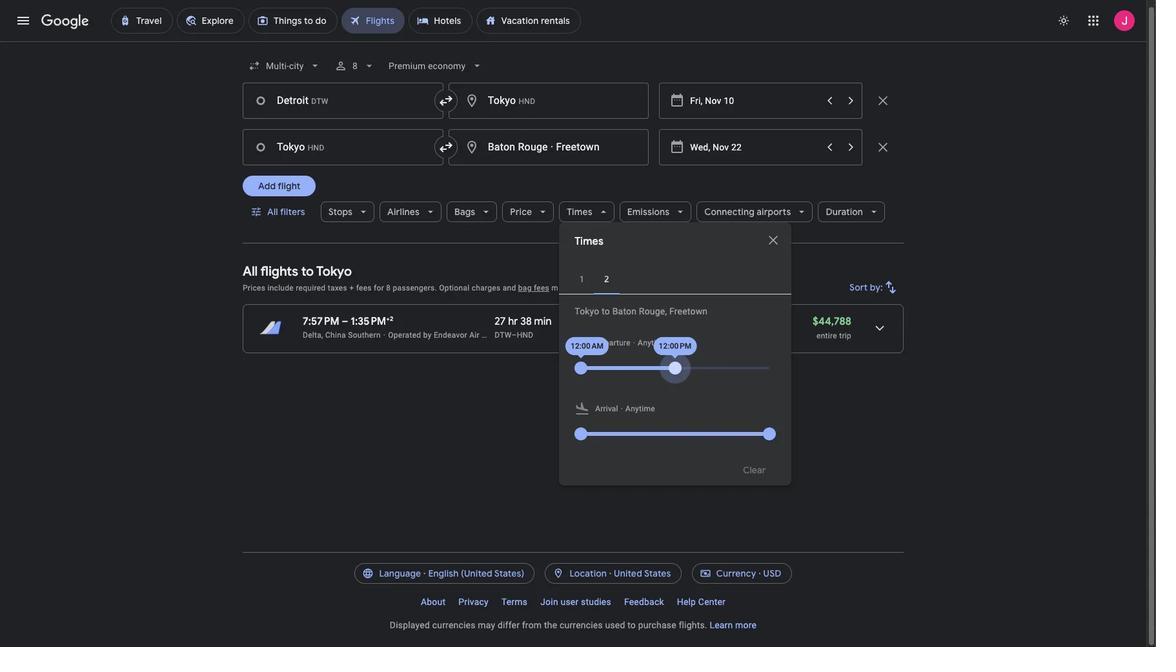 Task type: vqa. For each thing, say whether or not it's contained in the screenshot.
Celebrating Jeanne Córdova "image"
no



Task type: locate. For each thing, give the bounding box(es) containing it.
fees
[[356, 284, 372, 293], [534, 284, 550, 293]]

1 vertical spatial baton
[[613, 306, 637, 316]]

jfk
[[579, 331, 593, 340]]

0 horizontal spatial may
[[478, 620, 495, 630]]

1:35 pm
[[351, 315, 386, 328]]

2 up operated
[[390, 315, 394, 323]]

to up required
[[301, 263, 314, 280]]

27 hr 38 min dtw – hnd
[[495, 315, 552, 340]]

to down passenger
[[602, 306, 610, 316]]

about link
[[415, 592, 452, 612]]

by:
[[870, 282, 883, 293]]

stops
[[328, 206, 353, 218]]

anytime for departure
[[638, 338, 668, 347]]

0 horizontal spatial to
[[301, 263, 314, 280]]

co
[[711, 315, 727, 328]]

0 horizontal spatial currencies
[[432, 620, 476, 630]]

all left filters
[[267, 206, 278, 218]]

close dialog image
[[766, 232, 782, 248]]

layover (1 of 2) is a 2 hr 11 min layover at john f. kennedy international airport in new york. layover (2 of 2) is a 3 hr 15 min layover at guangzhou baiyun international airport in guangzhou. element
[[579, 330, 663, 340]]

None search field
[[243, 50, 904, 486]]

all inside button
[[267, 206, 278, 218]]

displayed currencies may differ from the currencies used to purchase flights. learn more
[[390, 620, 757, 630]]

1 vertical spatial to
[[602, 306, 610, 316]]

0 vertical spatial 8
[[353, 61, 358, 71]]

add flight
[[258, 180, 300, 192]]

english
[[428, 568, 459, 579]]

swap origin and destination. image
[[438, 139, 454, 155]]

$44,788
[[813, 315, 852, 328]]

 image for arrival
[[621, 402, 623, 415]]

1 horizontal spatial all
[[267, 206, 278, 218]]

used
[[605, 620, 625, 630]]

2 horizontal spatial to
[[628, 620, 636, 630]]

tokyo up the taxes
[[316, 263, 352, 280]]

privacy link
[[452, 592, 495, 612]]

anytime left +44%
[[638, 338, 668, 347]]

 image right departure
[[633, 336, 636, 349]]

include
[[268, 284, 294, 293]]

from
[[522, 620, 542, 630]]

operated by endeavor air dba delta connection
[[388, 331, 562, 340]]

0 vertical spatial tokyo
[[316, 263, 352, 280]]

None text field
[[243, 83, 443, 119], [449, 83, 649, 119], [449, 129, 649, 165], [243, 83, 443, 119], [449, 83, 649, 119], [449, 129, 649, 165]]

stops
[[587, 315, 613, 328]]

0 horizontal spatial all
[[243, 263, 258, 280]]

hr
[[508, 315, 518, 328]]

arrival
[[596, 404, 618, 413]]

1 fees from the left
[[356, 284, 372, 293]]

Departure time: 7:57 PM. text field
[[303, 315, 340, 328]]

tokyo up jfk
[[575, 306, 600, 316]]

1 horizontal spatial tokyo
[[575, 306, 600, 316]]

usd
[[764, 568, 782, 579]]

assistance
[[633, 284, 672, 293]]

1 vertical spatial all
[[243, 263, 258, 280]]

for
[[374, 284, 384, 293]]

apply.
[[569, 284, 590, 293]]

– down hr
[[512, 331, 517, 340]]

+ up operated
[[386, 315, 390, 323]]

join user studies
[[541, 597, 611, 607]]

0 horizontal spatial –
[[342, 315, 348, 328]]

stops button
[[321, 196, 375, 227]]

None field
[[243, 54, 327, 77], [384, 54, 489, 77], [243, 54, 327, 77], [384, 54, 489, 77]]

fees right bag
[[534, 284, 550, 293]]

leaves detroit metropolitan wayne county airport at 7:57 pm on friday, november 10 and arrives at haneda airport at 1:35 pm on sunday, november 12. element
[[303, 315, 394, 328]]

currencies down join user studies link
[[560, 620, 603, 630]]

all filters button
[[243, 196, 316, 227]]

anytime right 'arrival'
[[626, 404, 655, 413]]

–
[[342, 315, 348, 328], [512, 331, 517, 340]]

2 horizontal spatial  image
[[633, 336, 636, 349]]

2 vertical spatial to
[[628, 620, 636, 630]]

all for all flights to tokyo
[[243, 263, 258, 280]]

0 horizontal spatial freetown
[[556, 141, 600, 153]]

to right used
[[628, 620, 636, 630]]

+
[[350, 284, 354, 293], [386, 315, 390, 323]]

1 vertical spatial tokyo
[[575, 306, 600, 316]]

2 up jfk
[[579, 315, 584, 328]]

0 vertical spatial anytime
[[638, 338, 668, 347]]

1 horizontal spatial –
[[512, 331, 517, 340]]

charges
[[472, 284, 501, 293]]

price button
[[503, 196, 554, 227]]

anytime for arrival
[[626, 404, 655, 413]]

currencies down privacy link
[[432, 620, 476, 630]]

learn
[[710, 620, 733, 630]]

times right price popup button
[[567, 206, 593, 218]]

0 vertical spatial all
[[267, 206, 278, 218]]

times
[[567, 206, 593, 218], [575, 235, 604, 248]]

baton left rouge
[[488, 141, 516, 153]]

change appearance image
[[1049, 5, 1080, 36]]

all filters
[[267, 206, 305, 218]]

 image
[[383, 331, 386, 340], [633, 336, 636, 349], [621, 402, 623, 415]]

 image down arrival time: 1:35 pm on  sunday, november 12. text field
[[383, 331, 386, 340]]

connecting airports button
[[697, 196, 813, 227]]

0 vertical spatial –
[[342, 315, 348, 328]]

Departure text field
[[691, 83, 819, 118]]

user
[[561, 597, 579, 607]]

0 horizontal spatial fees
[[356, 284, 372, 293]]

price
[[510, 206, 532, 218]]

rouge,
[[639, 306, 667, 316]]

may left apply.
[[552, 284, 567, 293]]

help center
[[677, 597, 726, 607]]

freetown up +44%
[[670, 306, 708, 316]]

english (united states)
[[428, 568, 525, 579]]

times button
[[559, 196, 615, 227]]

times down times popup button on the top of the page
[[575, 235, 604, 248]]

1 horizontal spatial fees
[[534, 284, 550, 293]]

remove flight from tokyo to baton rouge or freetown on wed, nov 22 image
[[876, 139, 891, 155]]

baton up layover (1 of 2) is a 2 hr 11 min layover at john f. kennedy international airport in new york. layover (2 of 2) is a 3 hr 15 min layover at guangzhou baiyun international airport in guangzhou. element
[[613, 306, 637, 316]]

more
[[736, 620, 757, 630]]

0 horizontal spatial 2
[[390, 315, 394, 323]]

flight
[[278, 180, 300, 192]]

china
[[325, 331, 346, 340]]

hnd
[[517, 331, 534, 340]]

language
[[379, 568, 421, 579]]

currencies
[[432, 620, 476, 630], [560, 620, 603, 630]]

baton
[[488, 141, 516, 153], [613, 306, 637, 316]]

0 vertical spatial may
[[552, 284, 567, 293]]

8
[[353, 61, 358, 71], [386, 284, 391, 293]]

0 vertical spatial to
[[301, 263, 314, 280]]

displayed
[[390, 620, 430, 630]]

 image for departure
[[633, 336, 636, 349]]

– up delta, china southern
[[342, 315, 348, 328]]

prices
[[243, 284, 266, 293]]

1 horizontal spatial 2
[[579, 315, 584, 328]]

0 vertical spatial baton
[[488, 141, 516, 153]]

1 vertical spatial anytime
[[626, 404, 655, 413]]

privacy
[[459, 597, 489, 607]]

help
[[677, 597, 696, 607]]

0 vertical spatial times
[[567, 206, 593, 218]]

7:57 pm – 1:35 pm + 2
[[303, 315, 394, 328]]

1 horizontal spatial +
[[386, 315, 390, 323]]

none search field containing times
[[243, 50, 904, 486]]

states
[[644, 568, 671, 579]]

baton rouge · freetown
[[488, 141, 600, 153]]

filters
[[280, 206, 305, 218]]

kg
[[697, 315, 709, 328]]

fees left for
[[356, 284, 372, 293]]

12,211 kg co +44% emissions
[[669, 315, 728, 340]]

+ right the taxes
[[350, 284, 354, 293]]

united
[[614, 568, 643, 579]]

+44%
[[669, 331, 689, 340]]

1 horizontal spatial 8
[[386, 284, 391, 293]]

1 vertical spatial freetown
[[670, 306, 708, 316]]

0 horizontal spatial +
[[350, 284, 354, 293]]

air
[[470, 331, 480, 340]]

 image right 'arrival'
[[621, 402, 623, 415]]

2
[[390, 315, 394, 323], [579, 315, 584, 328]]

add flight button
[[243, 176, 316, 196]]

optional
[[439, 284, 470, 293]]

0 horizontal spatial 8
[[353, 61, 358, 71]]

1 vertical spatial +
[[386, 315, 390, 323]]

times inside popup button
[[567, 206, 593, 218]]

0 horizontal spatial baton
[[488, 141, 516, 153]]

1 horizontal spatial currencies
[[560, 620, 603, 630]]

all up prices
[[243, 263, 258, 280]]

1 horizontal spatial  image
[[621, 402, 623, 415]]

may left differ
[[478, 620, 495, 630]]

all flights to tokyo
[[243, 263, 352, 280]]

8 button
[[330, 50, 381, 81]]

prices include required taxes + fees for 8 passengers. optional charges and bag fees may apply. passenger assistance
[[243, 284, 672, 293]]

None text field
[[243, 129, 443, 165]]

1 vertical spatial –
[[512, 331, 517, 340]]

freetown right ·
[[556, 141, 600, 153]]

2 inside 7:57 pm – 1:35 pm + 2
[[390, 315, 394, 323]]



Task type: describe. For each thing, give the bounding box(es) containing it.
remove flight from detroit to tokyo on fri, nov 10 image
[[876, 93, 891, 108]]

dtw
[[495, 331, 512, 340]]

united states
[[614, 568, 671, 579]]

2 stops jfk , can
[[579, 315, 613, 340]]

join user studies link
[[534, 592, 618, 612]]

·
[[551, 141, 554, 153]]

1 vertical spatial may
[[478, 620, 495, 630]]

help center link
[[671, 592, 732, 612]]

center
[[699, 597, 726, 607]]

trip
[[840, 331, 852, 340]]

passenger assistance button
[[592, 284, 672, 293]]

terms
[[502, 597, 528, 607]]

tokyo to baton rouge, freetown
[[575, 306, 708, 316]]

taxes
[[328, 284, 347, 293]]

44788 US dollars text field
[[813, 315, 852, 328]]

bags button
[[447, 196, 497, 227]]

about
[[421, 597, 446, 607]]

southern
[[348, 331, 381, 340]]

flights.
[[679, 620, 708, 630]]

1 horizontal spatial may
[[552, 284, 567, 293]]

1 vertical spatial times
[[575, 235, 604, 248]]

swap origin and destination. image
[[438, 93, 454, 108]]

1 horizontal spatial baton
[[613, 306, 637, 316]]

Departure text field
[[691, 130, 819, 165]]

location
[[570, 568, 607, 579]]

min
[[534, 315, 552, 328]]

main menu image
[[15, 13, 31, 28]]

2 fees from the left
[[534, 284, 550, 293]]

total duration 27 hr 38 min. element
[[495, 315, 579, 330]]

endeavor
[[434, 331, 468, 340]]

airports
[[757, 206, 791, 218]]

by
[[423, 331, 432, 340]]

learn more link
[[710, 620, 757, 630]]

0 vertical spatial freetown
[[556, 141, 600, 153]]

currency
[[717, 568, 757, 579]]

sort by:
[[850, 282, 883, 293]]

studies
[[581, 597, 611, 607]]

emissions
[[691, 331, 728, 340]]

38
[[521, 315, 532, 328]]

all for all filters
[[267, 206, 278, 218]]

and
[[503, 284, 516, 293]]

1 vertical spatial 8
[[386, 284, 391, 293]]

0 horizontal spatial  image
[[383, 331, 386, 340]]

feedback
[[624, 597, 664, 607]]

the
[[544, 620, 557, 630]]

differ
[[498, 620, 520, 630]]

– inside the 27 hr 38 min dtw – hnd
[[512, 331, 517, 340]]

connecting
[[705, 206, 755, 218]]

1 horizontal spatial to
[[602, 306, 610, 316]]

7:57 pm
[[303, 315, 340, 328]]

sort by: button
[[845, 272, 904, 303]]

terms link
[[495, 592, 534, 612]]

12:00 pm
[[659, 342, 692, 351]]

Arrival time: 1:35 PM on  Sunday, November 12. text field
[[351, 315, 394, 328]]

purchase
[[638, 620, 677, 630]]

flights
[[261, 263, 298, 280]]

bags
[[455, 206, 476, 218]]

airlines
[[388, 206, 420, 218]]

0 horizontal spatial tokyo
[[316, 263, 352, 280]]

– inside 7:57 pm – 1:35 pm + 2
[[342, 315, 348, 328]]

duration button
[[818, 196, 885, 227]]

2 currencies from the left
[[560, 620, 603, 630]]

operated
[[388, 331, 421, 340]]

rouge
[[518, 141, 548, 153]]

tokyo inside 'search field'
[[575, 306, 600, 316]]

sort
[[850, 282, 868, 293]]

2 inside 2 stops jfk , can
[[579, 315, 584, 328]]

emissions
[[627, 206, 670, 218]]

passenger
[[592, 284, 631, 293]]

delta
[[500, 331, 518, 340]]

2 stops flight. element
[[579, 315, 613, 330]]

connecting airports
[[705, 206, 791, 218]]

0 vertical spatial +
[[350, 284, 354, 293]]

delta, china southern
[[303, 331, 381, 340]]

departure
[[596, 338, 631, 347]]

12,211
[[669, 315, 695, 328]]

join
[[541, 597, 558, 607]]

entire
[[817, 331, 838, 340]]

flight details. leaves detroit metropolitan wayne county airport at 7:57 pm on friday, november 10 and arrives at haneda airport at 1:35 pm on sunday, november 12. image
[[865, 313, 896, 344]]

8 inside popup button
[[353, 61, 358, 71]]

1 currencies from the left
[[432, 620, 476, 630]]

1 horizontal spatial freetown
[[670, 306, 708, 316]]

add
[[258, 180, 276, 192]]

required
[[296, 284, 326, 293]]

passengers.
[[393, 284, 437, 293]]

emissions button
[[620, 196, 692, 227]]

duration
[[826, 206, 864, 218]]

,
[[593, 331, 595, 340]]

12:00 am
[[571, 342, 604, 351]]

+ inside 7:57 pm – 1:35 pm + 2
[[386, 315, 390, 323]]



